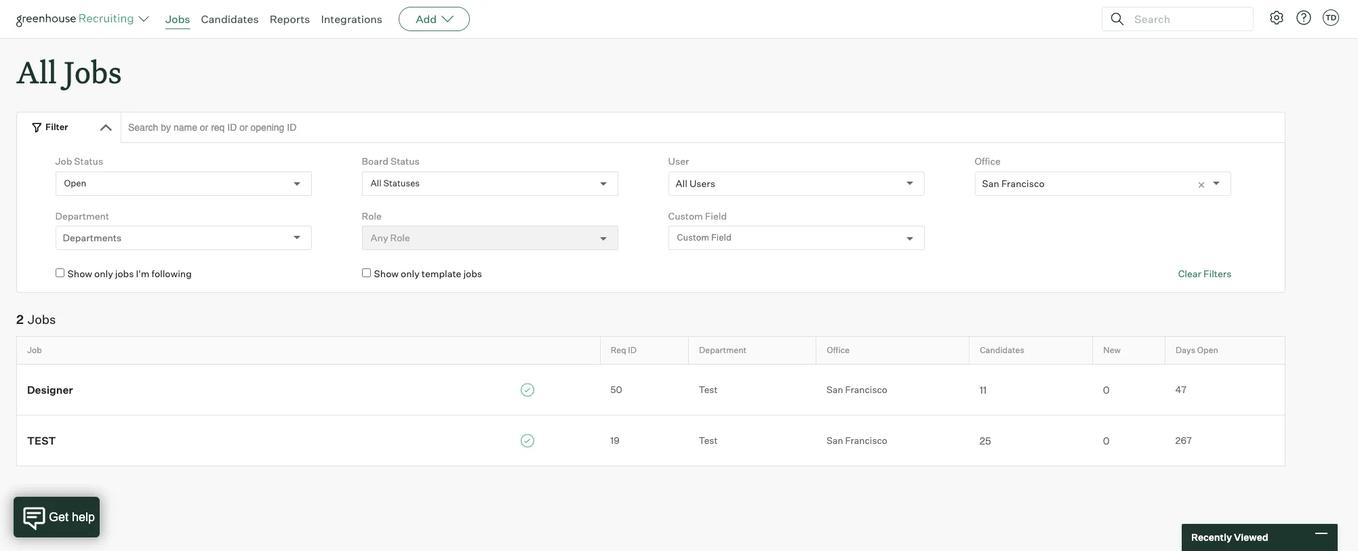 Task type: describe. For each thing, give the bounding box(es) containing it.
1 vertical spatial custom
[[677, 232, 709, 243]]

1 jobs from the left
[[115, 268, 134, 280]]

designer
[[27, 384, 73, 397]]

template
[[422, 268, 461, 280]]

days
[[1176, 345, 1196, 355]]

show only jobs i'm following
[[68, 268, 192, 280]]

status for job status
[[74, 155, 103, 167]]

all users option
[[676, 177, 715, 189]]

clear value image
[[1197, 180, 1207, 190]]

job for job status
[[55, 155, 72, 167]]

reports link
[[270, 12, 310, 26]]

francisco for 11
[[845, 384, 888, 395]]

Show only jobs I'm following checkbox
[[55, 269, 64, 277]]

0 vertical spatial francisco
[[1002, 177, 1045, 189]]

2 jobs from the left
[[463, 268, 482, 280]]

0 link for 25
[[1093, 433, 1165, 448]]

reports
[[270, 12, 310, 26]]

all for all users
[[676, 177, 688, 189]]

2 jobs
[[16, 312, 56, 327]]

1 horizontal spatial department
[[699, 345, 747, 355]]

Search by name or req ID or opening ID text field
[[121, 112, 1286, 143]]

all statuses
[[371, 178, 420, 188]]

1 vertical spatial custom field
[[677, 232, 732, 243]]

user
[[668, 155, 689, 167]]

jobs for 2 jobs
[[28, 312, 56, 327]]

td button
[[1320, 7, 1342, 28]]

test for 11
[[699, 384, 718, 395]]

filter
[[45, 122, 68, 132]]

add
[[416, 12, 437, 26]]

1 vertical spatial field
[[711, 232, 732, 243]]

clear filters
[[1178, 268, 1232, 280]]

0 for 11
[[1103, 384, 1110, 397]]

1 vertical spatial open
[[1198, 345, 1219, 355]]

only for jobs
[[94, 268, 113, 280]]

0 for 25
[[1103, 435, 1110, 447]]

clear
[[1178, 268, 1202, 280]]

0 vertical spatial department
[[55, 210, 109, 222]]

0 link for 11
[[1093, 383, 1165, 397]]

1 vertical spatial office
[[827, 345, 850, 355]]

all for all jobs
[[16, 52, 57, 92]]

role
[[362, 210, 382, 222]]

0 vertical spatial jobs
[[165, 12, 190, 26]]

267
[[1176, 434, 1192, 446]]

show for show only template jobs
[[374, 268, 399, 280]]

san francisco option
[[982, 177, 1045, 189]]

show for show only jobs i'm following
[[68, 268, 92, 280]]

25 link
[[969, 433, 1093, 448]]

req id
[[611, 345, 637, 355]]

departments
[[63, 232, 122, 244]]

0 vertical spatial custom field
[[668, 210, 727, 222]]

board
[[362, 155, 389, 167]]

francisco for 25
[[845, 434, 888, 446]]

2
[[16, 312, 24, 327]]

0 vertical spatial san
[[982, 177, 999, 189]]

all users
[[676, 177, 715, 189]]

candidates link
[[201, 12, 259, 26]]

all jobs
[[16, 52, 122, 92]]

san francisco for 25
[[827, 434, 888, 446]]

test link
[[17, 433, 600, 448]]

greenhouse recruiting image
[[16, 11, 138, 27]]

clear filters link
[[1178, 267, 1232, 281]]



Task type: vqa. For each thing, say whether or not it's contained in the screenshot.
the top Home
no



Task type: locate. For each thing, give the bounding box(es) containing it.
0 horizontal spatial status
[[74, 155, 103, 167]]

1 horizontal spatial candidates
[[980, 345, 1025, 355]]

job
[[55, 155, 72, 167], [27, 345, 42, 355]]

0 horizontal spatial jobs
[[28, 312, 56, 327]]

job status
[[55, 155, 103, 167]]

1 show from the left
[[68, 268, 92, 280]]

0 horizontal spatial show
[[68, 268, 92, 280]]

board status
[[362, 155, 420, 167]]

2 horizontal spatial all
[[676, 177, 688, 189]]

50
[[610, 384, 622, 396]]

0
[[1103, 384, 1110, 397], [1103, 435, 1110, 447]]

open right the days at the right bottom of the page
[[1198, 345, 1219, 355]]

2 show from the left
[[374, 268, 399, 280]]

1 vertical spatial san
[[827, 384, 843, 395]]

open down job status
[[64, 178, 86, 188]]

add button
[[399, 7, 470, 31]]

1 vertical spatial job
[[27, 345, 42, 355]]

Search text field
[[1131, 9, 1241, 29]]

0 vertical spatial san francisco
[[982, 177, 1045, 189]]

jobs link
[[165, 12, 190, 26]]

0 link left 267
[[1093, 433, 1165, 448]]

1 status from the left
[[74, 155, 103, 167]]

all
[[16, 52, 57, 92], [676, 177, 688, 189], [371, 178, 382, 188]]

1 test from the top
[[699, 384, 718, 395]]

integrations link
[[321, 12, 383, 26]]

1 horizontal spatial office
[[975, 155, 1001, 167]]

all down board
[[371, 178, 382, 188]]

only
[[94, 268, 113, 280], [401, 268, 420, 280]]

0 vertical spatial test
[[699, 384, 718, 395]]

new
[[1104, 345, 1121, 355]]

1 only from the left
[[94, 268, 113, 280]]

0 horizontal spatial office
[[827, 345, 850, 355]]

custom field down the users
[[677, 232, 732, 243]]

users
[[690, 177, 715, 189]]

1 vertical spatial 0 link
[[1093, 433, 1165, 448]]

candidates right jobs "link"
[[201, 12, 259, 26]]

job for job
[[27, 345, 42, 355]]

custom field
[[668, 210, 727, 222], [677, 232, 732, 243]]

test
[[699, 384, 718, 395], [699, 434, 718, 446]]

jobs right the 2 at the bottom of the page
[[28, 312, 56, 327]]

0 vertical spatial office
[[975, 155, 1001, 167]]

0 vertical spatial 0 link
[[1093, 383, 1165, 397]]

jobs
[[115, 268, 134, 280], [463, 268, 482, 280]]

only for template
[[401, 268, 420, 280]]

td button
[[1323, 9, 1339, 26]]

custom field down the all users option
[[668, 210, 727, 222]]

1 vertical spatial san francisco
[[827, 384, 888, 395]]

0 vertical spatial 0
[[1103, 384, 1110, 397]]

show only template jobs
[[374, 268, 482, 280]]

recently viewed
[[1191, 532, 1269, 543]]

id
[[628, 345, 637, 355]]

0 vertical spatial open
[[64, 178, 86, 188]]

0 horizontal spatial jobs
[[115, 268, 134, 280]]

only left template
[[401, 268, 420, 280]]

all for all statuses
[[371, 178, 382, 188]]

td
[[1326, 13, 1337, 22]]

1 0 link from the top
[[1093, 383, 1165, 397]]

1 0 from the top
[[1103, 384, 1110, 397]]

jobs down "greenhouse recruiting" image
[[64, 52, 122, 92]]

0 link down new on the bottom of page
[[1093, 383, 1165, 397]]

designer link
[[17, 382, 600, 397]]

0 horizontal spatial all
[[16, 52, 57, 92]]

1 horizontal spatial only
[[401, 268, 420, 280]]

open
[[64, 178, 86, 188], [1198, 345, 1219, 355]]

0 vertical spatial candidates
[[201, 12, 259, 26]]

47
[[1176, 384, 1187, 395]]

1 vertical spatial candidates
[[980, 345, 1025, 355]]

statuses
[[383, 178, 420, 188]]

1 horizontal spatial jobs
[[64, 52, 122, 92]]

show right show only jobs i'm following option
[[68, 268, 92, 280]]

following
[[152, 268, 192, 280]]

0 horizontal spatial department
[[55, 210, 109, 222]]

2 status from the left
[[391, 155, 420, 167]]

1 horizontal spatial open
[[1198, 345, 1219, 355]]

job down 2 jobs
[[27, 345, 42, 355]]

jobs
[[165, 12, 190, 26], [64, 52, 122, 92], [28, 312, 56, 327]]

2 vertical spatial san francisco
[[827, 434, 888, 446]]

show right show only template jobs option
[[374, 268, 399, 280]]

candidates up 11
[[980, 345, 1025, 355]]

i'm
[[136, 268, 150, 280]]

department
[[55, 210, 109, 222], [699, 345, 747, 355]]

office
[[975, 155, 1001, 167], [827, 345, 850, 355]]

0 link
[[1093, 383, 1165, 397], [1093, 433, 1165, 448]]

25
[[980, 435, 991, 447]]

2 vertical spatial francisco
[[845, 434, 888, 446]]

2 0 link from the top
[[1093, 433, 1165, 448]]

san
[[982, 177, 999, 189], [827, 384, 843, 395], [827, 434, 843, 446]]

11
[[980, 384, 987, 397]]

1 vertical spatial jobs
[[64, 52, 122, 92]]

1 horizontal spatial job
[[55, 155, 72, 167]]

1 horizontal spatial all
[[371, 178, 382, 188]]

san francisco
[[982, 177, 1045, 189], [827, 384, 888, 395], [827, 434, 888, 446]]

jobs left i'm
[[115, 268, 134, 280]]

test for 25
[[699, 434, 718, 446]]

jobs left the candidates link
[[165, 12, 190, 26]]

2 vertical spatial san
[[827, 434, 843, 446]]

0 horizontal spatial candidates
[[201, 12, 259, 26]]

days open
[[1176, 345, 1219, 355]]

filters
[[1204, 268, 1232, 280]]

2 0 from the top
[[1103, 435, 1110, 447]]

san francisco for 11
[[827, 384, 888, 395]]

1 vertical spatial department
[[699, 345, 747, 355]]

custom
[[668, 210, 703, 222], [677, 232, 709, 243]]

test
[[27, 435, 56, 448]]

0 horizontal spatial job
[[27, 345, 42, 355]]

1 horizontal spatial show
[[374, 268, 399, 280]]

0 vertical spatial job
[[55, 155, 72, 167]]

2 test from the top
[[699, 434, 718, 446]]

2 only from the left
[[401, 268, 420, 280]]

all left the users
[[676, 177, 688, 189]]

san for 11
[[827, 384, 843, 395]]

jobs for all jobs
[[64, 52, 122, 92]]

2 vertical spatial jobs
[[28, 312, 56, 327]]

recently
[[1191, 532, 1232, 543]]

status
[[74, 155, 103, 167], [391, 155, 420, 167]]

0 horizontal spatial open
[[64, 178, 86, 188]]

all up filter
[[16, 52, 57, 92]]

1 vertical spatial test
[[699, 434, 718, 446]]

jobs right template
[[463, 268, 482, 280]]

viewed
[[1234, 532, 1269, 543]]

1 vertical spatial 0
[[1103, 435, 1110, 447]]

Show only template jobs checkbox
[[362, 269, 371, 277]]

field
[[705, 210, 727, 222], [711, 232, 732, 243]]

integrations
[[321, 12, 383, 26]]

clear value element
[[1197, 172, 1213, 195]]

francisco
[[1002, 177, 1045, 189], [845, 384, 888, 395], [845, 434, 888, 446]]

1 horizontal spatial jobs
[[463, 268, 482, 280]]

0 horizontal spatial only
[[94, 268, 113, 280]]

0 vertical spatial field
[[705, 210, 727, 222]]

status for board status
[[391, 155, 420, 167]]

configure image
[[1269, 9, 1285, 26]]

1 vertical spatial francisco
[[845, 384, 888, 395]]

show
[[68, 268, 92, 280], [374, 268, 399, 280]]

1 horizontal spatial status
[[391, 155, 420, 167]]

11 link
[[969, 383, 1093, 397]]

0 vertical spatial custom
[[668, 210, 703, 222]]

19
[[610, 435, 620, 447]]

req
[[611, 345, 626, 355]]

2 horizontal spatial jobs
[[165, 12, 190, 26]]

san for 25
[[827, 434, 843, 446]]

job down filter
[[55, 155, 72, 167]]

candidates
[[201, 12, 259, 26], [980, 345, 1025, 355]]

only down departments
[[94, 268, 113, 280]]



